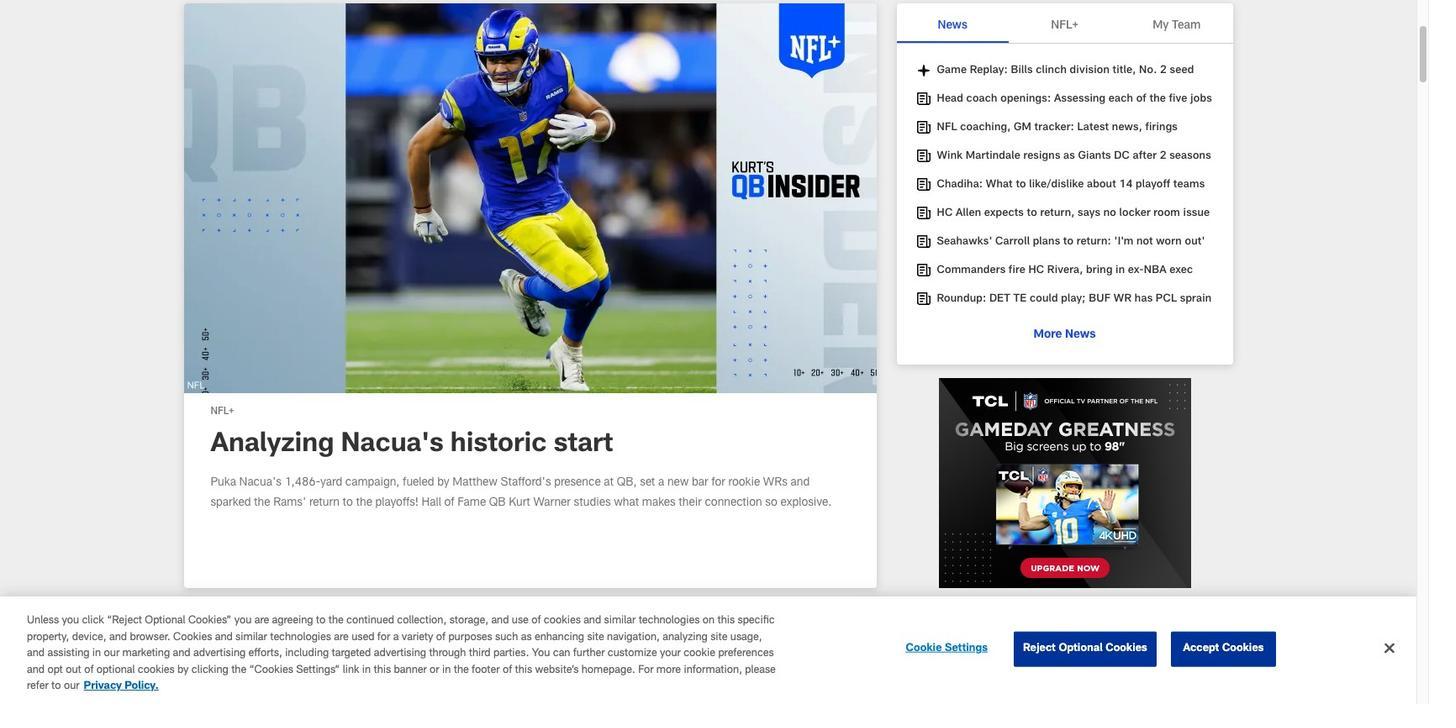 Task type: locate. For each thing, give the bounding box(es) containing it.
for right bar
[[712, 478, 726, 490]]

commanders fire hc rivera, bring in ex-nba exec
[[937, 266, 1194, 277]]

1 vertical spatial game
[[567, 670, 599, 682]]

cookies inside unless you click "reject optional cookies" you are agreeing to the continued collection, storage, and use of cookies and similar technologies on this specific property, device, and browser. cookies and similar technologies are used for a variety of purposes such as enhancing site navigation, analyzing site usage, and assisting in our marketing and advertising efforts, including targeted advertising through third parties. you can further customize your cookie preferences and opt out of optional cookies by clicking the "cookies settings" link in this banner or in the footer of this website's homepage. for more information, please refer to our
[[173, 633, 212, 644]]

0 horizontal spatial by
[[178, 666, 189, 677]]

1 vertical spatial nacua's
[[239, 478, 282, 490]]

nfl news mini image left the head
[[917, 93, 931, 106]]

to inside the puka nacua's 1,486-yard campaign, fueled by matthew stafford's presence at qb, set a new bar for rookie wrs and sparked the rams' return to the playoffs! hall of fame qb kurt warner studies what makes their connection so explosive.
[[343, 498, 353, 510]]

0 vertical spatial 2
[[1161, 66, 1167, 77]]

of inside the puka nacua's 1,486-yard campaign, fueled by matthew stafford's presence at qb, set a new bar for rookie wrs and sparked the rams' return to the playoffs! hall of fame qb kurt warner studies what makes their connection so explosive.
[[444, 498, 455, 510]]

1 horizontal spatial our
[[104, 650, 120, 661]]

optional inside unless you click "reject optional cookies" you are agreeing to the continued collection, storage, and use of cookies and similar technologies on this specific property, device, and browser. cookies and similar technologies are used for a variety of purposes such as enhancing site navigation, analyzing site usage, and assisting in our marketing and advertising efforts, including targeted advertising through third parties. you can further customize your cookie preferences and opt out of optional cookies by clicking the "cookies settings" link in this banner or in the footer of this website's homepage. for more information, please refer to our
[[145, 617, 185, 628]]

after
[[1133, 151, 1157, 162]]

five
[[1170, 94, 1188, 105]]

game
[[937, 66, 967, 77], [567, 670, 599, 682]]

2 nfl news mini image from the top
[[917, 236, 931, 249]]

1 horizontal spatial nacua's
[[341, 432, 444, 459]]

news up the head
[[938, 20, 968, 32]]

0 vertical spatial nfl+
[[1052, 20, 1079, 32]]

"cookies
[[249, 666, 293, 677]]

continued
[[347, 617, 394, 628]]

footer
[[472, 666, 500, 677]]

homepage.
[[582, 666, 636, 677]]

nfl news mini image inside head coach openings: assessing each of the five jobs link
[[917, 93, 931, 106]]

1 horizontal spatial advertising
[[374, 650, 426, 661]]

nfl news mini image inside chadiha: what to like/dislike about 14 playoff teams link
[[917, 178, 931, 192]]

0 horizontal spatial site
[[587, 633, 604, 644]]

nfl news mini image left commanders
[[917, 264, 931, 278]]

title,
[[1113, 66, 1137, 77]]

tab list
[[897, 3, 1233, 44]]

what
[[986, 180, 1013, 191]]

nfl news mini image inside the seahawks' carroll plans to return: 'i'm not worn out' 'link'
[[917, 236, 931, 249]]

a inside the puka nacua's 1,486-yard campaign, fueled by matthew stafford's presence at qb, set a new bar for rookie wrs and sparked the rams' return to the playoffs! hall of fame qb kurt warner studies what makes their connection so explosive.
[[659, 478, 665, 490]]

stafford's
[[501, 478, 551, 490]]

division
[[1070, 66, 1110, 77]]

as inside unless you click "reject optional cookies" you are agreeing to the continued collection, storage, and use of cookies and similar technologies on this specific property, device, and browser. cookies and similar technologies are used for a variety of purposes such as enhancing site navigation, analyzing site usage, and assisting in our marketing and advertising efforts, including targeted advertising through third parties. you can further customize your cookie preferences and opt out of optional cookies by clicking the "cookies settings" link in this banner or in the footer of this website's homepage. for more information, please refer to our
[[521, 633, 532, 644]]

nfl news mini image for commanders fire hc rivera, bring in ex-nba exec
[[917, 264, 931, 278]]

2 horizontal spatial nfl+
[[1052, 20, 1079, 32]]

0 vertical spatial technologies
[[639, 617, 700, 628]]

you left click
[[62, 617, 79, 628]]

2 inside wink martindale resigns as giants dc after 2 seasons "link"
[[1160, 151, 1167, 162]]

advertising up banner
[[374, 650, 426, 661]]

1 horizontal spatial site
[[711, 633, 728, 644]]

this right on
[[718, 617, 735, 628]]

head coach openings: assessing each of the five jobs
[[937, 94, 1213, 105]]

3 nfl news mini image from the top
[[917, 264, 931, 278]]

to
[[1016, 180, 1027, 191], [1027, 209, 1038, 220], [1064, 237, 1074, 248], [343, 498, 353, 510], [316, 617, 326, 628], [51, 683, 61, 693]]

nfl
[[937, 123, 958, 134]]

game inside "more news" tab panel
[[937, 66, 967, 77]]

1 horizontal spatial cookies
[[1106, 644, 1148, 655]]

1 horizontal spatial you
[[234, 617, 252, 628]]

hall
[[422, 498, 441, 510]]

unless
[[27, 617, 59, 628]]

optional up browser.
[[145, 617, 185, 628]]

nfl news mini image inside wink martindale resigns as giants dc after 2 seasons "link"
[[917, 150, 931, 163]]

reject optional cookies
[[1024, 644, 1148, 655]]

3 nfl news mini image from the top
[[917, 150, 931, 163]]

my team button
[[1121, 3, 1233, 43]]

privacy policy.
[[84, 683, 159, 693]]

your
[[660, 650, 681, 661]]

4 nfl news mini image from the top
[[917, 178, 931, 192]]

14
[[1120, 180, 1133, 191]]

0 horizontal spatial hc
[[937, 209, 953, 220]]

you right the cookies"
[[234, 617, 252, 628]]

return:
[[1077, 237, 1112, 248]]

game for game replays | nfl+ premium
[[567, 670, 599, 682]]

analyzing
[[211, 432, 334, 459]]

game down further
[[567, 670, 599, 682]]

nfl news mini image left roundup:
[[917, 293, 931, 306]]

to inside the seahawks' carroll plans to return: 'i'm not worn out' 'link'
[[1064, 237, 1074, 248]]

news inside button
[[938, 20, 968, 32]]

0 horizontal spatial a
[[393, 633, 399, 644]]

0 horizontal spatial technologies
[[270, 633, 331, 644]]

as left giants
[[1064, 151, 1076, 162]]

cookies right the accept
[[1223, 644, 1265, 655]]

0 horizontal spatial cookies
[[138, 666, 175, 677]]

including
[[285, 650, 329, 661]]

nfl news mini image left wink
[[917, 150, 931, 163]]

1 vertical spatial a
[[393, 633, 399, 644]]

2 vertical spatial nfl+
[[655, 670, 683, 682]]

cookie
[[906, 644, 942, 655]]

usage,
[[731, 633, 763, 644]]

hc right "fire"
[[1029, 266, 1045, 277]]

in
[[1116, 266, 1126, 277], [92, 650, 101, 661], [362, 666, 371, 677], [442, 666, 451, 677]]

targeted
[[332, 650, 371, 661]]

nfl+_primarylogo_onecolor_white image
[[520, 662, 555, 689]]

1 nfl news mini image from the top
[[917, 93, 931, 106]]

our up optional
[[104, 650, 120, 661]]

nfl news mini image for wink martindale resigns as giants dc after 2 seasons
[[917, 150, 931, 163]]

nfl+
[[1052, 20, 1079, 32], [211, 407, 234, 417], [655, 670, 683, 682]]

1 site from the left
[[587, 633, 604, 644]]

1 nfl news mini image from the top
[[917, 207, 931, 220]]

to right plans
[[1064, 237, 1074, 248]]

out'
[[1186, 237, 1206, 248]]

0 horizontal spatial our
[[64, 683, 80, 693]]

are
[[255, 617, 269, 628], [334, 633, 349, 644]]

cookie
[[684, 650, 716, 661]]

warner
[[534, 498, 571, 510]]

qb
[[489, 498, 506, 510]]

bills
[[1011, 66, 1033, 77]]

nacua's inside the puka nacua's 1,486-yard campaign, fueled by matthew stafford's presence at qb, set a new bar for rookie wrs and sparked the rams' return to the playoffs! hall of fame qb kurt warner studies what makes their connection so explosive.
[[239, 478, 282, 490]]

more news
[[1034, 330, 1096, 341]]

bring
[[1087, 266, 1113, 277]]

further
[[573, 650, 605, 661]]

and down "reject
[[109, 633, 127, 644]]

of right hall
[[444, 498, 455, 510]]

similar up efforts,
[[236, 633, 267, 644]]

advertising up clicking
[[193, 650, 246, 661]]

nfl news mini image inside commanders fire hc rivera, bring in ex-nba exec link
[[917, 264, 931, 278]]

in left ex-
[[1116, 266, 1126, 277]]

game for game replay: bills clinch division title, no. 2 seed
[[937, 66, 967, 77]]

0 vertical spatial for
[[712, 478, 726, 490]]

"reject
[[107, 617, 142, 628]]

nfl news mini image left nfl
[[917, 121, 931, 135]]

nfl news mini image for roundup: det te could play; buf wr has pcl sprain
[[917, 293, 931, 306]]

connection
[[705, 498, 763, 510]]

are left agreeing
[[255, 617, 269, 628]]

and up explosive. on the right bottom of page
[[791, 478, 810, 490]]

property,
[[27, 633, 69, 644]]

by up hall
[[438, 478, 450, 490]]

0 vertical spatial a
[[659, 478, 665, 490]]

playoff
[[1136, 180, 1171, 191]]

you
[[62, 617, 79, 628], [234, 617, 252, 628]]

nfl+ inside button
[[1052, 20, 1079, 32]]

you
[[532, 650, 550, 661]]

nfl+ right | at the left bottom of page
[[655, 670, 683, 682]]

news right more
[[1066, 330, 1096, 341]]

game replay: bills clinch division title, no. 2 seed link
[[917, 64, 1213, 79]]

optional right reject
[[1059, 644, 1103, 655]]

our down 'out'
[[64, 683, 80, 693]]

0 vertical spatial our
[[104, 650, 120, 661]]

this left banner
[[374, 666, 391, 677]]

and up refer
[[27, 666, 45, 677]]

0 horizontal spatial nfl+
[[211, 407, 234, 417]]

to left return,
[[1027, 209, 1038, 220]]

nacua's
[[341, 432, 444, 459], [239, 478, 282, 490]]

nfl news mini image for hc allen expects to return, says no locker room issue
[[917, 207, 931, 220]]

2 inside game replay: bills clinch division title, no. 2 seed link
[[1161, 66, 1167, 77]]

seahawks' carroll plans to return: 'i'm not worn out' link
[[917, 236, 1213, 251]]

0 vertical spatial hc
[[937, 209, 953, 220]]

allen
[[956, 209, 982, 220]]

play;
[[1062, 294, 1087, 305]]

policy.
[[125, 683, 159, 693]]

the left five
[[1150, 94, 1167, 105]]

on
[[703, 617, 715, 628]]

0 horizontal spatial are
[[255, 617, 269, 628]]

accept
[[1184, 644, 1220, 655]]

as
[[1064, 151, 1076, 162], [521, 633, 532, 644]]

storage,
[[450, 617, 489, 628]]

to right what
[[1016, 180, 1027, 191]]

more
[[657, 666, 681, 677]]

giants
[[1079, 151, 1112, 162]]

nfl news mini image inside hc allen expects to return, says no locker room issue link
[[917, 207, 931, 220]]

nfl news mini image left "seahawks'"
[[917, 236, 931, 249]]

0 vertical spatial by
[[438, 478, 450, 490]]

0 vertical spatial optional
[[145, 617, 185, 628]]

game right nfl plus mini icon
[[937, 66, 967, 77]]

nfl news mini image
[[917, 207, 931, 220], [917, 236, 931, 249], [917, 264, 931, 278], [917, 293, 931, 306]]

2 nfl news mini image from the top
[[917, 121, 931, 135]]

1 horizontal spatial optional
[[1059, 644, 1103, 655]]

firings
[[1146, 123, 1178, 134]]

0 horizontal spatial optional
[[145, 617, 185, 628]]

1 horizontal spatial this
[[515, 666, 533, 677]]

in inside "more news" tab panel
[[1116, 266, 1126, 277]]

replays
[[602, 670, 645, 682]]

what
[[614, 498, 639, 510]]

privacy policy. link
[[84, 683, 159, 693]]

nfl news mini image for nfl coaching, gm tracker: latest news, firings
[[917, 121, 931, 135]]

says
[[1078, 209, 1101, 220]]

click
[[82, 617, 104, 628]]

0 horizontal spatial game
[[567, 670, 599, 682]]

reject
[[1024, 644, 1056, 655]]

1 horizontal spatial are
[[334, 633, 349, 644]]

by inside unless you click "reject optional cookies" you are agreeing to the continued collection, storage, and use of cookies and similar technologies on this specific property, device, and browser. cookies and similar technologies are used for a variety of purposes such as enhancing site navigation, analyzing site usage, and assisting in our marketing and advertising efforts, including targeted advertising through third parties. you can further customize your cookie preferences and opt out of optional cookies by clicking the "cookies settings" link in this banner or in the footer of this website's homepage. for more information, please refer to our
[[178, 666, 189, 677]]

cookies down the cookies"
[[173, 633, 212, 644]]

0 vertical spatial as
[[1064, 151, 1076, 162]]

cookies inside "button"
[[1106, 644, 1148, 655]]

to inside chadiha: what to like/dislike about 14 playoff teams link
[[1016, 180, 1027, 191]]

0 horizontal spatial cookies
[[173, 633, 212, 644]]

cookies down marketing
[[138, 666, 175, 677]]

1 horizontal spatial nfl+
[[655, 670, 683, 682]]

return
[[309, 498, 340, 510]]

1 vertical spatial for
[[377, 633, 391, 644]]

1 horizontal spatial for
[[712, 478, 726, 490]]

the right clicking
[[231, 666, 247, 677]]

nfl news mini image inside "roundup: det te could play; buf wr has pcl sprain" link
[[917, 293, 931, 306]]

yard
[[321, 478, 343, 490]]

1 vertical spatial are
[[334, 633, 349, 644]]

analyzing nacua's historic start
[[211, 432, 614, 459]]

0 horizontal spatial for
[[377, 633, 391, 644]]

could
[[1030, 294, 1059, 305]]

puka nacua's 1,486-yard campaign, fueled by matthew stafford's presence at qb, set a new bar for rookie wrs and sparked the rams' return to the playoffs! hall of fame qb kurt warner studies what makes their connection so explosive.
[[211, 478, 832, 510]]

nfl news mini image for seahawks' carroll plans to return: 'i'm not worn out'
[[917, 236, 931, 249]]

for right used
[[377, 633, 391, 644]]

1 vertical spatial 2
[[1160, 151, 1167, 162]]

by
[[438, 478, 450, 490], [178, 666, 189, 677]]

0 horizontal spatial you
[[62, 617, 79, 628]]

1 vertical spatial by
[[178, 666, 189, 677]]

of down parties.
[[503, 666, 512, 677]]

0 horizontal spatial this
[[374, 666, 391, 677]]

nfl+ up analyzing
[[211, 407, 234, 417]]

nfl news mini image left allen
[[917, 207, 931, 220]]

2 right no.
[[1161, 66, 1167, 77]]

campaign,
[[346, 478, 400, 490]]

a right set
[[659, 478, 665, 490]]

through
[[429, 650, 466, 661]]

2 right after on the right top of page
[[1160, 151, 1167, 162]]

no.
[[1140, 66, 1158, 77]]

of right each
[[1137, 94, 1147, 105]]

this down parties.
[[515, 666, 533, 677]]

1 horizontal spatial a
[[659, 478, 665, 490]]

site down on
[[711, 633, 728, 644]]

nacua's up campaign,
[[341, 432, 444, 459]]

hc left allen
[[937, 209, 953, 220]]

the down the through
[[454, 666, 469, 677]]

1 vertical spatial hc
[[1029, 266, 1045, 277]]

1 vertical spatial as
[[521, 633, 532, 644]]

1 vertical spatial optional
[[1059, 644, 1103, 655]]

2 horizontal spatial cookies
[[1223, 644, 1265, 655]]

similar up navigation,
[[604, 617, 636, 628]]

and right marketing
[[173, 650, 191, 661]]

technologies up analyzing
[[639, 617, 700, 628]]

cookies left the accept
[[1106, 644, 1148, 655]]

seahawks'
[[937, 237, 993, 248]]

0 vertical spatial news
[[938, 20, 968, 32]]

1 horizontal spatial by
[[438, 478, 450, 490]]

1 horizontal spatial game
[[937, 66, 967, 77]]

as down "use"
[[521, 633, 532, 644]]

0 horizontal spatial advertising
[[193, 650, 246, 661]]

2 horizontal spatial this
[[718, 617, 735, 628]]

0 horizontal spatial news
[[938, 20, 968, 32]]

0 horizontal spatial similar
[[236, 633, 267, 644]]

of up the through
[[436, 633, 446, 644]]

4 nfl news mini image from the top
[[917, 293, 931, 306]]

so
[[766, 498, 778, 510]]

0 horizontal spatial nacua's
[[239, 478, 282, 490]]

no
[[1104, 209, 1117, 220]]

nfl news mini image inside the nfl coaching, gm tracker: latest news, firings link
[[917, 121, 931, 135]]

1 vertical spatial cookies
[[138, 666, 175, 677]]

the down campaign,
[[356, 498, 373, 510]]

cookies inside button
[[1223, 644, 1265, 655]]

0 vertical spatial game
[[937, 66, 967, 77]]

nfl news mini image
[[917, 93, 931, 106], [917, 121, 931, 135], [917, 150, 931, 163], [917, 178, 931, 192]]

playoffs!
[[376, 498, 419, 510]]

0 vertical spatial nacua's
[[341, 432, 444, 459]]

jobs
[[1191, 94, 1213, 105]]

by left clicking
[[178, 666, 189, 677]]

1 horizontal spatial similar
[[604, 617, 636, 628]]

buf
[[1089, 294, 1111, 305]]

|
[[648, 670, 652, 682]]

fueled
[[403, 478, 435, 490]]

carroll
[[996, 237, 1030, 248]]

1 vertical spatial news
[[1066, 330, 1096, 341]]

1 horizontal spatial news
[[1066, 330, 1096, 341]]

nacua's up rams'
[[239, 478, 282, 490]]

expects
[[985, 209, 1024, 220]]

to right return
[[343, 498, 353, 510]]

analyzing nacua's historic start image
[[184, 3, 877, 394]]

a left variety
[[393, 633, 399, 644]]

nfl+ up game replay: bills clinch division title, no. 2 seed
[[1052, 20, 1079, 32]]

are up targeted
[[334, 633, 349, 644]]

2 advertising from the left
[[374, 650, 426, 661]]

nfl news mini image left chadiha:
[[917, 178, 931, 192]]

0 horizontal spatial as
[[521, 633, 532, 644]]

cookies up enhancing
[[544, 617, 581, 628]]

1 vertical spatial technologies
[[270, 633, 331, 644]]

site up further
[[587, 633, 604, 644]]

0 vertical spatial cookies
[[544, 617, 581, 628]]

and inside the puka nacua's 1,486-yard campaign, fueled by matthew stafford's presence at qb, set a new bar for rookie wrs and sparked the rams' return to the playoffs! hall of fame qb kurt warner studies what makes their connection so explosive.
[[791, 478, 810, 490]]

technologies up including
[[270, 633, 331, 644]]

1 horizontal spatial as
[[1064, 151, 1076, 162]]



Task type: describe. For each thing, give the bounding box(es) containing it.
the inside "more news" tab panel
[[1150, 94, 1167, 105]]

2 for no.
[[1161, 66, 1167, 77]]

wr
[[1114, 294, 1132, 305]]

settings
[[945, 644, 988, 655]]

nfl plus mini image
[[917, 64, 931, 77]]

navigation,
[[607, 633, 660, 644]]

martindale
[[966, 151, 1021, 162]]

of right 'out'
[[84, 666, 94, 677]]

specific
[[738, 617, 775, 628]]

wink
[[937, 151, 963, 162]]

return,
[[1041, 209, 1075, 220]]

1 vertical spatial our
[[64, 683, 80, 693]]

more news tab panel
[[917, 64, 1213, 345]]

historic
[[451, 432, 547, 459]]

parties.
[[494, 650, 529, 661]]

replay:
[[970, 66, 1008, 77]]

1,486-
[[285, 478, 321, 490]]

clinch
[[1036, 66, 1067, 77]]

locker
[[1120, 209, 1151, 220]]

news button
[[897, 3, 1009, 43]]

nacua's for analyzing
[[341, 432, 444, 459]]

cookie settings button
[[895, 633, 1000, 667]]

pcl
[[1156, 294, 1178, 305]]

for inside the puka nacua's 1,486-yard campaign, fueled by matthew stafford's presence at qb, set a new bar for rookie wrs and sparked the rams' return to the playoffs! hall of fame qb kurt warner studies what makes their connection so explosive.
[[712, 478, 726, 490]]

tracker:
[[1035, 123, 1075, 134]]

sprain
[[1181, 294, 1212, 305]]

banner
[[394, 666, 427, 677]]

as inside "link"
[[1064, 151, 1076, 162]]

0 vertical spatial similar
[[604, 617, 636, 628]]

tab list containing news
[[897, 3, 1233, 44]]

in down device,
[[92, 650, 101, 661]]

out
[[66, 666, 81, 677]]

puka
[[211, 478, 236, 490]]

nfl+ button
[[1009, 3, 1121, 43]]

the left the continued
[[329, 617, 344, 628]]

commanders
[[937, 266, 1006, 277]]

to inside hc allen expects to return, says no locker room issue link
[[1027, 209, 1038, 220]]

in right link
[[362, 666, 371, 677]]

nfl news mini image for chadiha: what to like/dislike about 14 playoff teams
[[917, 178, 931, 192]]

set
[[640, 478, 656, 490]]

chadiha: what to like/dislike about 14 playoff teams link
[[917, 178, 1213, 193]]

rookie
[[729, 478, 761, 490]]

to right agreeing
[[316, 617, 326, 628]]

bar
[[692, 478, 709, 490]]

for inside unless you click "reject optional cookies" you are agreeing to the continued collection, storage, and use of cookies and similar technologies on this specific property, device, and browser. cookies and similar technologies are used for a variety of purposes such as enhancing site navigation, analyzing site usage, and assisting in our marketing and advertising efforts, including targeted advertising through third parties. you can further customize your cookie preferences and opt out of optional cookies by clicking the "cookies settings" link in this banner or in the footer of this website's homepage. for more information, please refer to our
[[377, 633, 391, 644]]

latest
[[1078, 123, 1110, 134]]

link
[[343, 666, 360, 677]]

1 horizontal spatial cookies
[[544, 617, 581, 628]]

and down property,
[[27, 650, 45, 661]]

commanders fire hc rivera, bring in ex-nba exec link
[[917, 264, 1213, 279]]

their
[[679, 498, 702, 510]]

the left rams'
[[254, 498, 270, 510]]

and down the cookies"
[[215, 633, 233, 644]]

chadiha:
[[937, 180, 983, 191]]

start
[[554, 432, 614, 459]]

studies
[[574, 498, 611, 510]]

stream
[[1171, 669, 1220, 681]]

advertisement region
[[939, 378, 1191, 588]]

privacy
[[84, 683, 122, 693]]

wrs
[[764, 478, 788, 490]]

at
[[604, 478, 614, 490]]

third
[[469, 650, 491, 661]]

1 you from the left
[[62, 617, 79, 628]]

2 you from the left
[[234, 617, 252, 628]]

privacy alert dialog
[[0, 598, 1417, 705]]

seed
[[1170, 66, 1195, 77]]

'i'm
[[1115, 237, 1134, 248]]

customize
[[608, 650, 657, 661]]

in right or
[[442, 666, 451, 677]]

ex-
[[1129, 266, 1145, 277]]

and up such
[[492, 617, 509, 628]]

a inside unless you click "reject optional cookies" you are agreeing to the continued collection, storage, and use of cookies and similar technologies on this specific property, device, and browser. cookies and similar technologies are used for a variety of purposes such as enhancing site navigation, analyzing site usage, and assisting in our marketing and advertising efforts, including targeted advertising through third parties. you can further customize your cookie preferences and opt out of optional cookies by clicking the "cookies settings" link in this banner or in the footer of this website's homepage. for more information, please refer to our
[[393, 633, 399, 644]]

nfl news mini image for head coach openings: assessing each of the five jobs
[[917, 93, 931, 106]]

resigns
[[1024, 151, 1061, 162]]

purposes
[[449, 633, 493, 644]]

0 vertical spatial are
[[255, 617, 269, 628]]

nba
[[1145, 266, 1167, 277]]

rivera,
[[1048, 266, 1084, 277]]

1 horizontal spatial hc
[[1029, 266, 1045, 277]]

or
[[430, 666, 440, 677]]

accept cookies button
[[1172, 632, 1277, 667]]

agreeing
[[272, 617, 313, 628]]

premium
[[686, 670, 736, 682]]

optional inside "button"
[[1059, 644, 1103, 655]]

presence
[[554, 478, 601, 490]]

by inside the puka nacua's 1,486-yard campaign, fueled by matthew stafford's presence at qb, set a new bar for rookie wrs and sparked the rams' return to the playoffs! hall of fame qb kurt warner studies what makes their connection so explosive.
[[438, 478, 450, 490]]

of inside head coach openings: assessing each of the five jobs link
[[1137, 94, 1147, 105]]

and up further
[[584, 617, 602, 628]]

assisting
[[47, 650, 90, 661]]

use
[[512, 617, 529, 628]]

clicking
[[192, 666, 229, 677]]

game replay: bills clinch division title, no. 2 seed
[[937, 66, 1195, 77]]

like/dislike
[[1030, 180, 1085, 191]]

of right "use"
[[532, 617, 541, 628]]

sparked
[[211, 498, 251, 510]]

to down opt
[[51, 683, 61, 693]]

each
[[1109, 94, 1134, 105]]

1 horizontal spatial technologies
[[639, 617, 700, 628]]

nacua's for puka
[[239, 478, 282, 490]]

roundup: det te could play; buf wr has pcl sprain
[[937, 294, 1212, 305]]

chadiha: what to like/dislike about 14 playoff teams
[[937, 180, 1206, 191]]

openings:
[[1001, 94, 1052, 105]]

news inside tab panel
[[1066, 330, 1096, 341]]

2 for after
[[1160, 151, 1167, 162]]

marketing
[[122, 650, 170, 661]]

1 vertical spatial nfl+
[[211, 407, 234, 417]]

worn
[[1157, 237, 1183, 248]]

my
[[1153, 20, 1169, 32]]

1 vertical spatial similar
[[236, 633, 267, 644]]

variety
[[402, 633, 434, 644]]

2 site from the left
[[711, 633, 728, 644]]

issue
[[1184, 209, 1211, 220]]

det
[[990, 294, 1011, 305]]

1 advertising from the left
[[193, 650, 246, 661]]

used
[[352, 633, 375, 644]]

fire
[[1009, 266, 1026, 277]]

such
[[495, 633, 518, 644]]

room
[[1154, 209, 1181, 220]]

not
[[1137, 237, 1154, 248]]

cookie settings
[[906, 644, 988, 655]]

device,
[[72, 633, 107, 644]]

head coach openings: assessing each of the five jobs link
[[917, 93, 1213, 108]]



Task type: vqa. For each thing, say whether or not it's contained in the screenshot.
NFL, NFLPA Release 2019 Helmet Laboratory Testing Performance Results Apr
no



